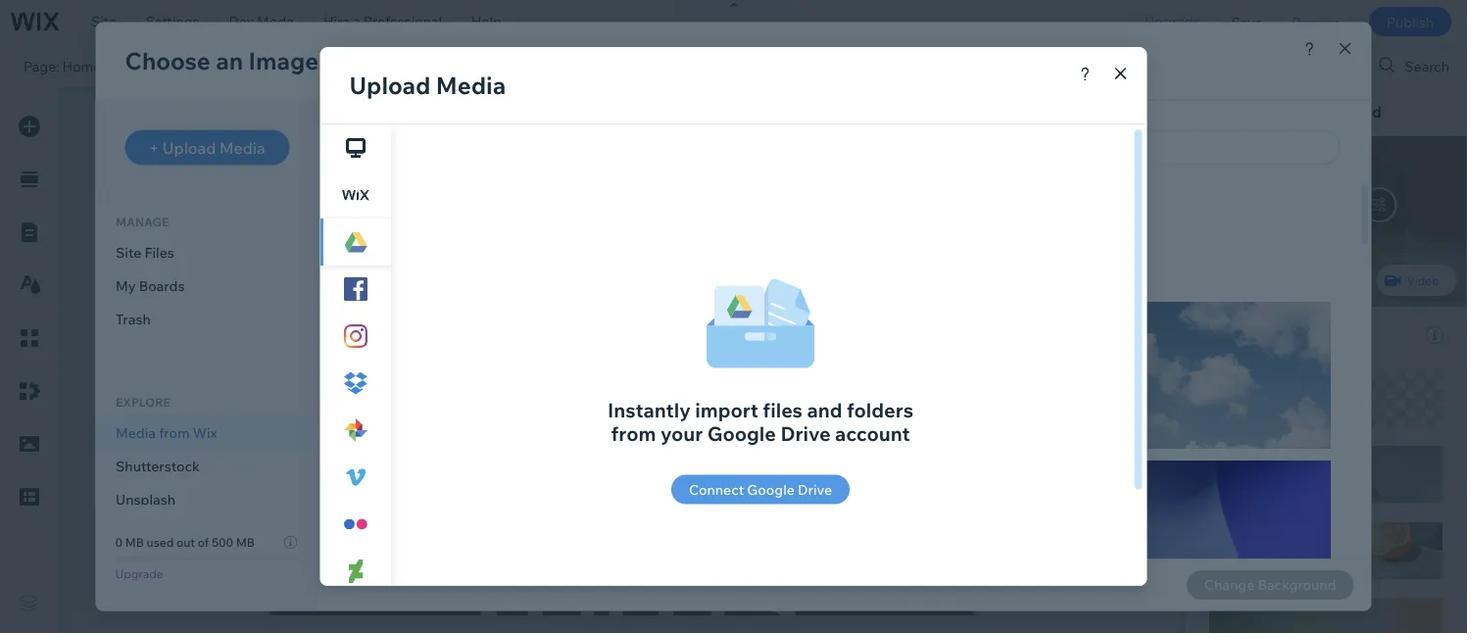Task type: vqa. For each thing, say whether or not it's contained in the screenshot.
Clothes
yes



Task type: describe. For each thing, give the bounding box(es) containing it.
for
[[1361, 457, 1381, 476]]

content
[[1244, 152, 1297, 170]]

selected
[[1209, 326, 1266, 344]]

hire
[[324, 13, 350, 30]]

search button
[[1364, 44, 1467, 87]]

feed!
[[1358, 360, 1398, 379]]

backgrounds
[[1269, 326, 1352, 344]]

clothes
[[1301, 457, 1357, 476]]

treats and clothes for your furry friends
[[1221, 457, 1418, 500]]

mode
[[257, 13, 294, 30]]

help
[[471, 13, 502, 30]]

to
[[1293, 360, 1308, 379]]

save
[[1232, 13, 1263, 30]]

dev
[[229, 13, 254, 30]]

change
[[1351, 253, 1394, 268]]

tools button
[[1270, 44, 1363, 87]]

https://www.wix.com/mysite
[[337, 57, 516, 74]]

treats
[[1221, 457, 1266, 476]]

settings
[[146, 13, 199, 30]]

section
[[1229, 102, 1287, 122]]

publish
[[1387, 13, 1434, 30]]

furry
[[1221, 480, 1260, 500]]

hire a professional
[[324, 13, 442, 30]]

your
[[1385, 457, 1418, 476]]

publish button
[[1369, 7, 1452, 36]]

a
[[353, 13, 361, 30]]

upgrade
[[1145, 13, 1201, 30]]



Task type: locate. For each thing, give the bounding box(es) containing it.
preview
[[1292, 13, 1343, 30]]

title
[[1209, 419, 1237, 436]]

site
[[91, 13, 116, 30]]

home
[[62, 57, 101, 74]]

professional
[[364, 13, 442, 30]]

dev mode
[[229, 13, 294, 30]]

None text field
[[1209, 563, 1385, 598]]

save button
[[1217, 0, 1278, 43]]

layout
[[1390, 152, 1433, 170]]

welcome to toro's feed!
[[1221, 360, 1398, 379]]

toro's
[[1312, 360, 1355, 379]]

welcome
[[1221, 360, 1290, 379]]

preview button
[[1278, 0, 1358, 43]]

search
[[1405, 57, 1450, 74]]

selected backgrounds
[[1209, 326, 1352, 344]]

background
[[1291, 102, 1382, 122]]

button
[[1209, 539, 1252, 556]]

section background
[[1229, 102, 1382, 122]]

tools
[[1311, 57, 1345, 74]]

friends
[[1263, 480, 1318, 500]]

paragraph
[[1209, 322, 1275, 339]]

video
[[1407, 273, 1439, 288]]

change button
[[1338, 249, 1407, 273]]

and
[[1270, 457, 1297, 476]]



